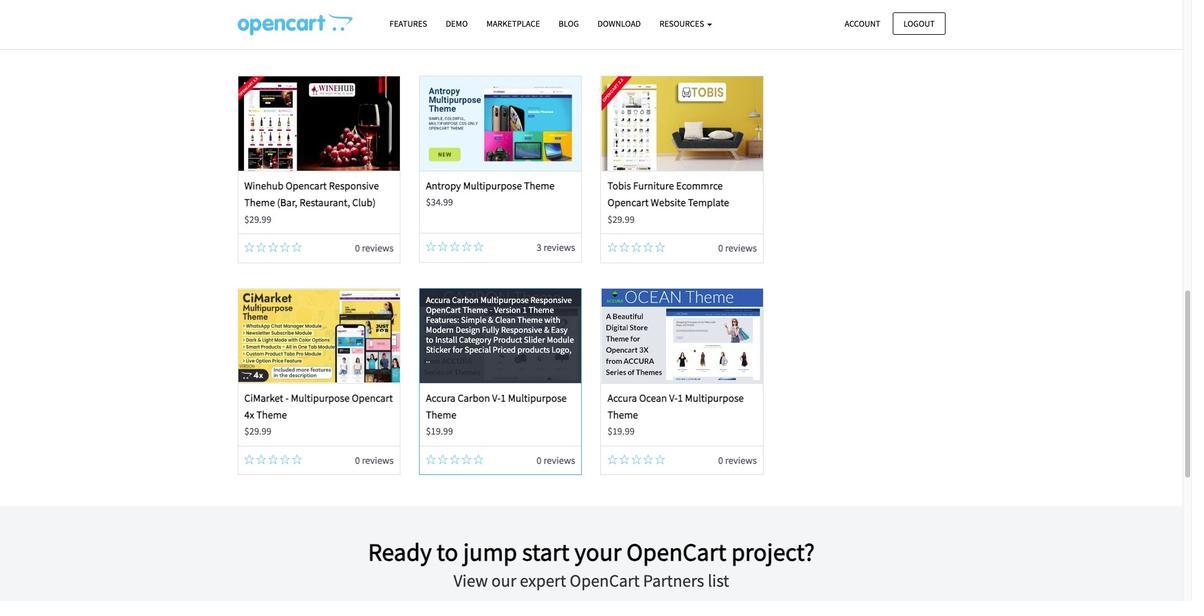 Task type: locate. For each thing, give the bounding box(es) containing it.
multipurpose
[[463, 179, 522, 193], [481, 294, 529, 305], [291, 391, 350, 405], [508, 391, 567, 405], [685, 391, 744, 405]]

-
[[490, 304, 492, 315], [286, 391, 289, 405]]

0 reviews for tobis furniture ecommrce opencart website template
[[719, 242, 757, 254]]

0 vertical spatial -
[[490, 304, 492, 315]]

accura ocean v-1 multipurpose theme link
[[608, 391, 744, 422]]

1 horizontal spatial $19.99
[[608, 425, 635, 437]]

$29.99 inside 'cimarket - multipurpose opencart 4x theme $29.99'
[[244, 425, 272, 437]]

- inside accura carbon multipurpose responsive opencart theme - version 1 theme features: simple & clean theme with modern design fully responsive & easy to install category product slider module sticker for special priced products logo, ..
[[490, 304, 492, 315]]

0 vertical spatial opencart
[[426, 304, 461, 315]]

opencart down your
[[570, 570, 640, 592]]

v- inside the accura carbon v-1 multipurpose theme $19.99
[[492, 391, 501, 405]]

opencart up modern
[[426, 304, 461, 315]]

multipurpose right cimarket
[[291, 391, 350, 405]]

opencart
[[286, 179, 327, 193], [608, 196, 649, 210], [352, 391, 393, 405]]

1 vertical spatial carbon
[[458, 391, 490, 405]]

2 $19.99 from the left
[[608, 425, 635, 437]]

our
[[492, 570, 517, 592]]

- inside 'cimarket - multipurpose opencart 4x theme $29.99'
[[286, 391, 289, 405]]

2 horizontal spatial opencart
[[608, 196, 649, 210]]

$29.99 down the 4x
[[244, 425, 272, 437]]

0 vertical spatial to
[[426, 334, 434, 345]]

- right cimarket
[[286, 391, 289, 405]]

multipurpose inside the accura carbon v-1 multipurpose theme $19.99
[[508, 391, 567, 405]]

1 vertical spatial to
[[437, 537, 458, 568]]

opencart for tobis furniture ecommrce opencart website template
[[608, 196, 649, 210]]

&
[[488, 314, 494, 325], [544, 324, 550, 335]]

theme
[[524, 179, 555, 193], [244, 196, 275, 210], [463, 304, 488, 315], [529, 304, 554, 315], [518, 314, 543, 325], [256, 408, 287, 422], [426, 408, 457, 422], [608, 408, 638, 422]]

0 for tobis furniture ecommrce opencart website template
[[719, 242, 723, 254]]

$29.99
[[244, 213, 272, 225], [608, 213, 635, 225], [244, 425, 272, 437]]

carbon up simple at the left bottom of the page
[[452, 294, 479, 305]]

slider
[[524, 334, 545, 345]]

furniture
[[633, 179, 674, 193]]

v- for carbon
[[492, 391, 501, 405]]

opencart inside tobis furniture ecommrce opencart website template $29.99
[[608, 196, 649, 210]]

1 inside accura ocean v-1 multipurpose theme $19.99
[[678, 391, 683, 405]]

2 vertical spatial opencart
[[352, 391, 393, 405]]

multipurpose inside accura ocean v-1 multipurpose theme $19.99
[[685, 391, 744, 405]]

$19.99 for accura ocean v-1 multipurpose theme
[[608, 425, 635, 437]]

1 horizontal spatial opencart
[[352, 391, 393, 405]]

special
[[465, 344, 491, 355]]

3
[[537, 241, 542, 254]]

(bar,
[[277, 196, 298, 210]]

multipurpose right antropy
[[463, 179, 522, 193]]

0 for accura carbon v-1 multipurpose theme
[[537, 454, 542, 466]]

accura down ".."
[[426, 391, 456, 405]]

& left 'easy'
[[544, 324, 550, 335]]

install
[[435, 334, 457, 345]]

jump
[[463, 537, 517, 568]]

$29.99 for tobis furniture ecommrce opencart website template
[[608, 213, 635, 225]]

0 vertical spatial opencart
[[286, 179, 327, 193]]

1 horizontal spatial v-
[[669, 391, 678, 405]]

1 vertical spatial -
[[286, 391, 289, 405]]

carbon inside accura carbon multipurpose responsive opencart theme - version 1 theme features: simple & clean theme with modern design fully responsive & easy to install category product slider module sticker for special priced products logo, ..
[[452, 294, 479, 305]]

opencart
[[426, 304, 461, 315], [627, 537, 727, 568], [570, 570, 640, 592]]

clean
[[495, 314, 516, 325]]

$19.99
[[426, 425, 453, 437], [608, 425, 635, 437]]

responsive inside winehub opencart responsive theme (bar, restaurant, club) $29.99
[[329, 179, 379, 193]]

blog link
[[550, 13, 589, 35]]

winehub opencart responsive theme (bar, restaurant, club) $29.99
[[244, 179, 379, 225]]

carbon for multipurpose
[[452, 294, 479, 305]]

multipurpose up clean
[[481, 294, 529, 305]]

star light o image
[[438, 242, 448, 252], [450, 242, 460, 252], [462, 242, 472, 252], [280, 242, 290, 252], [620, 242, 630, 252], [632, 242, 642, 252], [655, 242, 665, 252], [244, 455, 254, 464], [256, 455, 266, 464], [438, 455, 448, 464], [450, 455, 460, 464], [462, 455, 472, 464], [620, 455, 630, 464], [632, 455, 642, 464], [655, 455, 665, 464]]

multipurpose right ocean
[[685, 391, 744, 405]]

carbon down special
[[458, 391, 490, 405]]

cimarket
[[244, 391, 283, 405]]

accura left ocean
[[608, 391, 637, 405]]

list
[[708, 570, 730, 592]]

& left clean
[[488, 314, 494, 325]]

2 v- from the left
[[669, 391, 678, 405]]

theme
[[312, 26, 363, 49]]

v- inside accura ocean v-1 multipurpose theme $19.99
[[669, 391, 678, 405]]

start
[[522, 537, 570, 568]]

easy
[[551, 324, 568, 335]]

accura inside the accura carbon v-1 multipurpose theme $19.99
[[426, 391, 456, 405]]

accura carbon multipurpose responsive opencart theme - version 1 theme features: simple & clean theme with modern design fully responsive & easy to install category product slider module sticker for special priced products logo, ..
[[426, 294, 574, 365]]

0 reviews for winehub opencart responsive theme (bar, restaurant, club)
[[355, 242, 394, 254]]

partners
[[643, 570, 705, 592]]

reviews for winehub opencart responsive theme (bar, restaurant, club)
[[362, 242, 394, 254]]

star light o image
[[426, 242, 436, 252], [474, 242, 484, 252], [244, 242, 254, 252], [256, 242, 266, 252], [268, 242, 278, 252], [292, 242, 302, 252], [608, 242, 618, 252], [644, 242, 654, 252], [268, 455, 278, 464], [280, 455, 290, 464], [292, 455, 302, 464], [426, 455, 436, 464], [474, 455, 484, 464], [608, 455, 618, 464], [644, 455, 654, 464]]

winehub
[[244, 179, 284, 193]]

1 vertical spatial opencart
[[608, 196, 649, 210]]

priced
[[493, 344, 516, 355]]

0 horizontal spatial -
[[286, 391, 289, 405]]

$19.99 down accura carbon v-1 multipurpose theme link
[[426, 425, 453, 437]]

theme inside 'cimarket - multipurpose opencart 4x theme $29.99'
[[256, 408, 287, 422]]

for
[[453, 344, 463, 355]]

reviews
[[544, 241, 575, 254], [362, 242, 394, 254], [725, 242, 757, 254], [362, 454, 394, 466], [544, 454, 575, 466], [725, 454, 757, 466]]

2 horizontal spatial 1
[[678, 391, 683, 405]]

1 horizontal spatial 1
[[523, 304, 527, 315]]

v- down priced
[[492, 391, 501, 405]]

0 horizontal spatial $19.99
[[426, 425, 453, 437]]

0 vertical spatial responsive
[[329, 179, 379, 193]]

$29.99 down winehub
[[244, 213, 272, 225]]

website
[[651, 196, 686, 210]]

0 horizontal spatial to
[[426, 334, 434, 345]]

winehub opencart responsive theme (bar, restaurant, club) link
[[244, 179, 379, 210]]

$29.99 inside tobis furniture ecommrce opencart website template $29.99
[[608, 213, 635, 225]]

expert
[[520, 570, 566, 592]]

choose
[[238, 26, 296, 49]]

accura
[[426, 294, 451, 305], [426, 391, 456, 405], [608, 391, 637, 405]]

resources link
[[650, 13, 722, 35]]

design
[[456, 324, 480, 335]]

to up view
[[437, 537, 458, 568]]

1
[[523, 304, 527, 315], [501, 391, 506, 405], [678, 391, 683, 405]]

1 vertical spatial opencart
[[627, 537, 727, 568]]

to left the install
[[426, 334, 434, 345]]

products
[[518, 344, 550, 355]]

to
[[426, 334, 434, 345], [437, 537, 458, 568]]

marketplace link
[[477, 13, 550, 35]]

download
[[598, 18, 641, 29]]

0 horizontal spatial 1
[[501, 391, 506, 405]]

carbon inside the accura carbon v-1 multipurpose theme $19.99
[[458, 391, 490, 405]]

with
[[545, 314, 561, 325]]

marketplace
[[487, 18, 540, 29]]

accura up features:
[[426, 294, 451, 305]]

$29.99 down tobis
[[608, 213, 635, 225]]

cimarket - multipurpose opencart 4x theme image
[[238, 289, 400, 383]]

- left version
[[490, 304, 492, 315]]

v- right ocean
[[669, 391, 678, 405]]

carbon for v-
[[458, 391, 490, 405]]

opencart inside 'cimarket - multipurpose opencart 4x theme $29.99'
[[352, 391, 393, 405]]

1 inside accura carbon multipurpose responsive opencart theme - version 1 theme features: simple & clean theme with modern design fully responsive & easy to install category product slider module sticker for special priced products logo, ..
[[523, 304, 527, 315]]

responsive
[[329, 179, 379, 193], [531, 294, 572, 305], [501, 324, 542, 335]]

carbon
[[452, 294, 479, 305], [458, 391, 490, 405]]

product
[[493, 334, 522, 345]]

theme inside winehub opencart responsive theme (bar, restaurant, club) $29.99
[[244, 196, 275, 210]]

1 inside the accura carbon v-1 multipurpose theme $19.99
[[501, 391, 506, 405]]

module
[[547, 334, 574, 345]]

1 horizontal spatial to
[[437, 537, 458, 568]]

$19.99 for accura carbon v-1 multipurpose theme
[[426, 425, 453, 437]]

opencart inside winehub opencart responsive theme (bar, restaurant, club) $29.99
[[286, 179, 327, 193]]

0 reviews for accura carbon v-1 multipurpose theme
[[537, 454, 575, 466]]

$19.99 inside the accura carbon v-1 multipurpose theme $19.99
[[426, 425, 453, 437]]

1 $19.99 from the left
[[426, 425, 453, 437]]

antropy multipurpose theme $34.99
[[426, 179, 555, 208]]

0
[[355, 242, 360, 254], [719, 242, 723, 254], [355, 454, 360, 466], [537, 454, 542, 466], [719, 454, 723, 466]]

0 for cimarket - multipurpose opencart 4x theme
[[355, 454, 360, 466]]

0 reviews
[[355, 242, 394, 254], [719, 242, 757, 254], [355, 454, 394, 466], [537, 454, 575, 466], [719, 454, 757, 466]]

opencart for cimarket - multipurpose opencart 4x theme
[[352, 391, 393, 405]]

1 horizontal spatial -
[[490, 304, 492, 315]]

cimarket - multipurpose opencart 4x theme link
[[244, 391, 393, 422]]

0 horizontal spatial v-
[[492, 391, 501, 405]]

opencart up partners
[[627, 537, 727, 568]]

..
[[426, 354, 430, 365]]

$19.99 down the accura ocean v-1 multipurpose theme link
[[608, 425, 635, 437]]

1 v- from the left
[[492, 391, 501, 405]]

features:
[[426, 314, 459, 325]]

1 down priced
[[501, 391, 506, 405]]

v-
[[492, 391, 501, 405], [669, 391, 678, 405]]

0 vertical spatial carbon
[[452, 294, 479, 305]]

$19.99 inside accura ocean v-1 multipurpose theme $19.99
[[608, 425, 635, 437]]

1 right version
[[523, 304, 527, 315]]

accura inside accura ocean v-1 multipurpose theme $19.99
[[608, 391, 637, 405]]

0 horizontal spatial opencart
[[286, 179, 327, 193]]

accura carbon v-1 multipurpose theme $19.99
[[426, 391, 567, 437]]

accura for accura carbon v-1 multipurpose theme
[[426, 391, 456, 405]]

1 right ocean
[[678, 391, 683, 405]]

multipurpose down products
[[508, 391, 567, 405]]



Task type: vqa. For each thing, say whether or not it's contained in the screenshot.
TMD
no



Task type: describe. For each thing, give the bounding box(es) containing it.
accura carbon v-1 multipurpose theme link
[[426, 391, 567, 422]]

multipurpose inside antropy multipurpose theme $34.99
[[463, 179, 522, 193]]

accura carbon v-1 multipurpose theme image
[[420, 289, 582, 383]]

opencart - downloads image
[[238, 13, 353, 35]]

logo,
[[552, 344, 572, 355]]

accura for accura ocean v-1 multipurpose theme
[[608, 391, 637, 405]]

4x
[[244, 408, 254, 422]]

club)
[[352, 196, 376, 210]]

to inside accura carbon multipurpose responsive opencart theme - version 1 theme features: simple & clean theme with modern design fully responsive & easy to install category product slider module sticker for special priced products logo, ..
[[426, 334, 434, 345]]

category
[[459, 334, 492, 345]]

reviews for antropy multipurpose theme
[[544, 241, 575, 254]]

demo
[[446, 18, 468, 29]]

$29.99 for cimarket - multipurpose opencart 4x theme
[[244, 425, 272, 437]]

ocean
[[640, 391, 667, 405]]

demo link
[[437, 13, 477, 35]]

0 horizontal spatial &
[[488, 314, 494, 325]]

antropy multipurpose theme link
[[426, 179, 555, 193]]

tobis
[[608, 179, 631, 193]]

ready to jump start your opencart project? view our expert opencart partners list
[[368, 537, 815, 592]]

theme inside antropy multipurpose theme $34.99
[[524, 179, 555, 193]]

1 for accura carbon v-1 multipurpose theme
[[501, 391, 506, 405]]

reviews for accura ocean v-1 multipurpose theme
[[725, 454, 757, 466]]

ready
[[368, 537, 432, 568]]

logout
[[904, 18, 935, 29]]

a
[[299, 26, 309, 49]]

multipurpose inside 'cimarket - multipurpose opencart 4x theme $29.99'
[[291, 391, 350, 405]]

sticker
[[426, 344, 451, 355]]

restaurant,
[[300, 196, 350, 210]]

tobis furniture ecommrce opencart website template link
[[608, 179, 730, 210]]

choose a theme
[[238, 26, 363, 49]]

v- for ocean
[[669, 391, 678, 405]]

account
[[845, 18, 881, 29]]

tobis furniture ecommrce opencart website template $29.99
[[608, 179, 730, 225]]

2 vertical spatial responsive
[[501, 324, 542, 335]]

$34.99
[[426, 196, 453, 208]]

opencart inside accura carbon multipurpose responsive opencart theme - version 1 theme features: simple & clean theme with modern design fully responsive & easy to install category product slider module sticker for special priced products logo, ..
[[426, 304, 461, 315]]

1 horizontal spatial &
[[544, 324, 550, 335]]

0 for accura ocean v-1 multipurpose theme
[[719, 454, 723, 466]]

project?
[[732, 537, 815, 568]]

cimarket - multipurpose opencart 4x theme $29.99
[[244, 391, 393, 437]]

2 vertical spatial opencart
[[570, 570, 640, 592]]

theme inside accura ocean v-1 multipurpose theme $19.99
[[608, 408, 638, 422]]

antropy
[[426, 179, 461, 193]]

resources
[[660, 18, 706, 29]]

accura ocean v-1 multipurpose theme image
[[602, 289, 763, 383]]

version
[[494, 304, 521, 315]]

download link
[[589, 13, 650, 35]]

0 for winehub opencart responsive theme (bar, restaurant, club)
[[355, 242, 360, 254]]

reviews for cimarket - multipurpose opencart 4x theme
[[362, 454, 394, 466]]

multipurpose inside accura carbon multipurpose responsive opencart theme - version 1 theme features: simple & clean theme with modern design fully responsive & easy to install category product slider module sticker for special priced products logo, ..
[[481, 294, 529, 305]]

0 reviews for accura ocean v-1 multipurpose theme
[[719, 454, 757, 466]]

antropy multipurpose theme image
[[420, 77, 582, 171]]

theme inside the accura carbon v-1 multipurpose theme $19.99
[[426, 408, 457, 422]]

account link
[[835, 12, 891, 35]]

logout link
[[893, 12, 946, 35]]

accura inside accura carbon multipurpose responsive opencart theme - version 1 theme features: simple & clean theme with modern design fully responsive & easy to install category product slider module sticker for special priced products logo, ..
[[426, 294, 451, 305]]

modern
[[426, 324, 454, 335]]

$29.99 inside winehub opencart responsive theme (bar, restaurant, club) $29.99
[[244, 213, 272, 225]]

accura carbon multipurpose responsive opencart theme - version 1 theme features: simple & clean theme with modern design fully responsive & easy to install category product slider module sticker for special priced products logo, .. link
[[420, 289, 582, 383]]

blog
[[559, 18, 579, 29]]

0 reviews for cimarket - multipurpose opencart 4x theme
[[355, 454, 394, 466]]

1 vertical spatial responsive
[[531, 294, 572, 305]]

3 reviews
[[537, 241, 575, 254]]

accura ocean v-1 multipurpose theme $19.99
[[608, 391, 744, 437]]

simple
[[461, 314, 487, 325]]

winehub opencart responsive theme (bar, restaurant, club) image
[[238, 77, 400, 171]]

features link
[[380, 13, 437, 35]]

view
[[454, 570, 488, 592]]

to inside ready to jump start your opencart project? view our expert opencart partners list
[[437, 537, 458, 568]]

fully
[[482, 324, 500, 335]]

ecommrce
[[676, 179, 723, 193]]

reviews for accura carbon v-1 multipurpose theme
[[544, 454, 575, 466]]

reviews for tobis furniture ecommrce opencart website template
[[725, 242, 757, 254]]

template
[[688, 196, 730, 210]]

your
[[575, 537, 622, 568]]

tobis furniture ecommrce opencart website template image
[[602, 77, 763, 171]]

features
[[390, 18, 427, 29]]

1 for accura ocean v-1 multipurpose theme
[[678, 391, 683, 405]]



